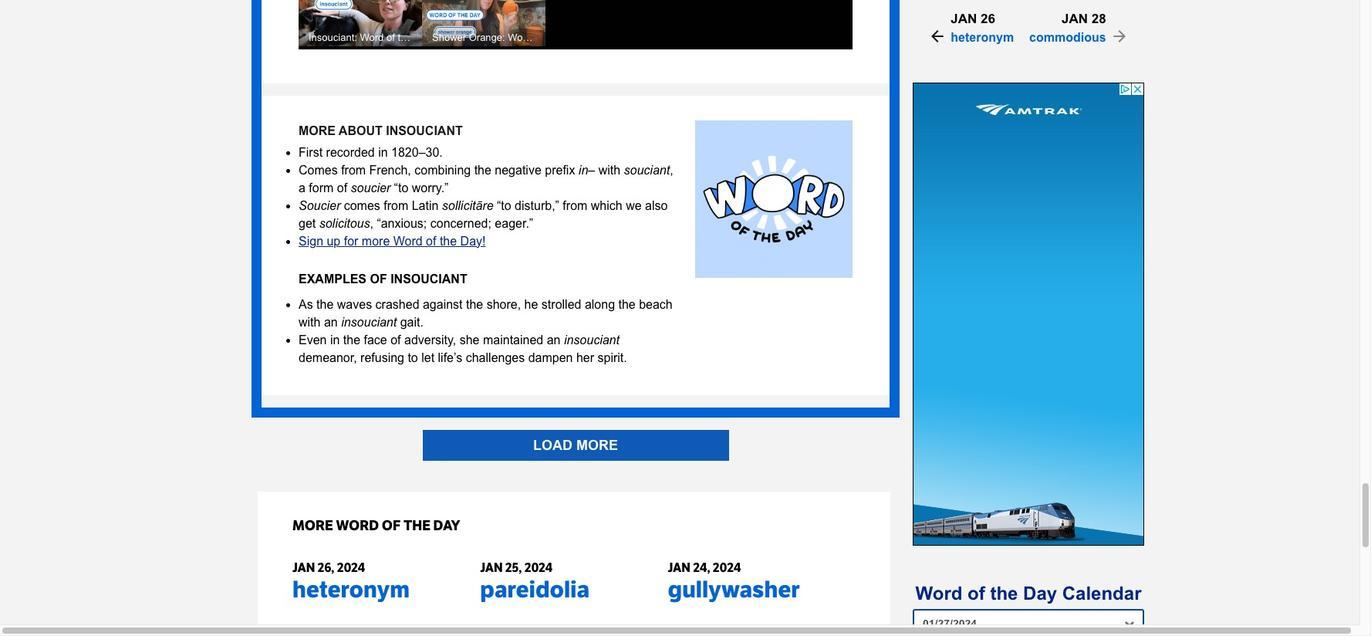 Task type: locate. For each thing, give the bounding box(es) containing it.
of down solicitous , "anxious; concerned; eager."
[[426, 234, 436, 247]]

examples
[[299, 273, 367, 286]]

eager."
[[495, 217, 534, 230]]

0 horizontal spatial heteronym
[[293, 576, 410, 603]]

2024 up gullywasher
[[713, 560, 741, 575]]

0 vertical spatial ,
[[670, 164, 674, 177]]

26
[[981, 11, 996, 26]]

insouciant up 'her'
[[564, 333, 620, 346]]

load
[[533, 437, 573, 453]]

more up the first
[[299, 124, 336, 138]]

2 2024 from the left
[[525, 560, 553, 575]]

an up even
[[324, 316, 338, 329]]

more word of the day
[[293, 517, 460, 534]]

from left which
[[563, 199, 588, 212]]

jan for gullywasher
[[668, 560, 691, 575]]

0 vertical spatial an
[[324, 316, 338, 329]]

along
[[585, 298, 615, 311]]

jan inside the jan 25, 2024 pareidolia
[[480, 560, 503, 575]]

insouciant gait.
[[341, 316, 424, 329]]

an inside even in the face of adversity, she maintained an insouciant demeanor, refusing to let life's challenges dampen her spirit.
[[547, 333, 561, 346]]

1 vertical spatial an
[[547, 333, 561, 346]]

an
[[324, 316, 338, 329], [547, 333, 561, 346]]

"to
[[394, 181, 409, 194], [497, 199, 512, 212]]

which
[[591, 199, 623, 212]]

refusing
[[361, 351, 404, 364]]

0 horizontal spatial ,
[[370, 217, 374, 230]]

insouciant
[[391, 273, 468, 286]]

from inside "to disturb," from which we also get
[[563, 199, 588, 212]]

word
[[393, 234, 423, 247], [916, 583, 963, 604]]

day
[[433, 517, 460, 534]]

0 vertical spatial insouciant
[[386, 124, 463, 138]]

2 vertical spatial in
[[330, 333, 340, 346]]

2024 inside the jan 25, 2024 pareidolia
[[525, 560, 553, 575]]

0 horizontal spatial "to
[[394, 181, 409, 194]]

jan 28 commodious
[[1030, 11, 1107, 44]]

0 vertical spatial with
[[599, 164, 621, 177]]

1 2024 from the left
[[337, 560, 365, 575]]

gait.
[[400, 316, 424, 329]]

from down soucier "to worry."
[[384, 199, 409, 212]]

0 vertical spatial "to
[[394, 181, 409, 194]]

dampen
[[528, 351, 573, 364]]

more right the load
[[577, 437, 618, 453]]

2024 up pareidolia
[[525, 560, 553, 575]]

2024 inside jan 24, 2024 gullywasher
[[713, 560, 741, 575]]

challenges
[[466, 351, 525, 364]]

soucier comes from latin sollicitāre
[[299, 199, 494, 212]]

2024
[[337, 560, 365, 575], [525, 560, 553, 575], [713, 560, 741, 575]]

"to up soucier comes from latin sollicitāre
[[394, 181, 409, 194]]

,
[[670, 164, 674, 177], [370, 217, 374, 230]]

0 horizontal spatial with
[[299, 316, 321, 329]]

pareidolia
[[480, 576, 590, 603]]

shore,
[[487, 298, 521, 311]]

0 horizontal spatial from
[[341, 164, 366, 177]]

0 vertical spatial word
[[393, 234, 423, 247]]

2 horizontal spatial 2024
[[713, 560, 741, 575]]

of inside even in the face of adversity, she maintained an insouciant demeanor, refusing to let life's challenges dampen her spirit.
[[391, 333, 401, 346]]

1 horizontal spatial ,
[[670, 164, 674, 177]]

jan 24, 2024 gullywasher
[[668, 560, 800, 603]]

in right the prefix at the top left
[[579, 164, 588, 177]]

beach
[[639, 298, 673, 311]]

more for more word of the day
[[293, 517, 333, 534]]

more
[[299, 124, 336, 138], [577, 437, 618, 453], [293, 517, 333, 534]]

from down 'recorded'
[[341, 164, 366, 177]]

1 vertical spatial "to
[[497, 199, 512, 212]]

for
[[344, 234, 358, 247]]

jan left 25, at the bottom of the page
[[480, 560, 503, 575]]

jan for pareidolia
[[480, 560, 503, 575]]

1 vertical spatial heteronym
[[293, 576, 410, 603]]

with up even
[[299, 316, 321, 329]]

2 vertical spatial more
[[293, 517, 333, 534]]

jan left 26
[[951, 11, 977, 26]]

1 horizontal spatial an
[[547, 333, 561, 346]]

in up demeanor,
[[330, 333, 340, 346]]

more up 26, at the left
[[293, 517, 333, 534]]

2 vertical spatial insouciant
[[564, 333, 620, 346]]

jan inside jan 24, 2024 gullywasher
[[668, 560, 691, 575]]

0 vertical spatial heteronym
[[951, 31, 1014, 44]]

None text field
[[913, 609, 1145, 636]]

insouciant up 1820–30. in the left top of the page
[[386, 124, 463, 138]]

she
[[460, 333, 480, 346]]

0 horizontal spatial 2024
[[337, 560, 365, 575]]

jan left 24,
[[668, 560, 691, 575]]

1 horizontal spatial "to
[[497, 199, 512, 212]]

word of the day calendar
[[916, 583, 1142, 604]]

from
[[341, 164, 366, 177], [384, 199, 409, 212], [563, 199, 588, 212]]

an up dampen
[[547, 333, 561, 346]]

of inside , a form of
[[337, 181, 347, 194]]

form
[[309, 181, 334, 194]]

an inside as the waves crashed against the shore, he strolled along the beach with an
[[324, 316, 338, 329]]

her
[[577, 351, 594, 364]]

heteronym
[[951, 31, 1014, 44], [293, 576, 410, 603]]

even in the face of adversity, she maintained an insouciant demeanor, refusing to let life's challenges dampen her spirit.
[[299, 333, 627, 364]]

insouciant
[[386, 124, 463, 138], [341, 316, 397, 329], [564, 333, 620, 346]]

in
[[378, 146, 388, 159], [579, 164, 588, 177], [330, 333, 340, 346]]

more for more about insouciant
[[299, 124, 336, 138]]

1 horizontal spatial from
[[384, 199, 409, 212]]

of
[[370, 273, 387, 286]]

2024 inside "jan 26, 2024 heteronym"
[[337, 560, 365, 575]]

jan left 26, at the left
[[293, 560, 315, 575]]

2024 right 26, at the left
[[337, 560, 365, 575]]

"to up eager."
[[497, 199, 512, 212]]

0 vertical spatial in
[[378, 146, 388, 159]]

1820–30.
[[391, 146, 443, 159]]

from for soucier
[[384, 199, 409, 212]]

1 vertical spatial in
[[579, 164, 588, 177]]

0 horizontal spatial an
[[324, 316, 338, 329]]

combining
[[415, 164, 471, 177]]

soucier
[[299, 199, 341, 212]]

life's
[[438, 351, 463, 364]]

2 horizontal spatial in
[[579, 164, 588, 177]]

–
[[588, 164, 595, 177]]

1 horizontal spatial 2024
[[525, 560, 553, 575]]

the
[[474, 164, 492, 177], [440, 234, 457, 247], [317, 298, 334, 311], [466, 298, 483, 311], [619, 298, 636, 311], [343, 333, 361, 346], [404, 517, 431, 534], [991, 583, 1018, 604]]

2024 for gullywasher
[[713, 560, 741, 575]]

1 vertical spatial with
[[299, 316, 321, 329]]

jan inside "jan 26, 2024 heteronym"
[[293, 560, 315, 575]]

with
[[599, 164, 621, 177], [299, 316, 321, 329]]

sign up for more word of the day! link
[[299, 234, 486, 247]]

as
[[299, 298, 313, 311]]

1 horizontal spatial in
[[378, 146, 388, 159]]

heteronym down 26
[[951, 31, 1014, 44]]

first
[[299, 146, 323, 159]]

jan up commodious
[[1062, 11, 1088, 26]]

1 vertical spatial word
[[916, 583, 963, 604]]

in up french,
[[378, 146, 388, 159]]

load more link
[[423, 430, 729, 460]]

jan 26 heteronym
[[951, 11, 1014, 44]]

jan
[[951, 11, 977, 26], [1062, 11, 1088, 26], [293, 560, 315, 575], [480, 560, 503, 575], [668, 560, 691, 575]]

of right form at the left
[[337, 181, 347, 194]]

with right "–"
[[599, 164, 621, 177]]

calendar
[[1063, 583, 1142, 604]]

insouciant up face
[[341, 316, 397, 329]]

he
[[525, 298, 538, 311]]

3 2024 from the left
[[713, 560, 741, 575]]

0 vertical spatial more
[[299, 124, 336, 138]]

heteronym down 26, at the left
[[293, 576, 410, 603]]

2 horizontal spatial from
[[563, 199, 588, 212]]

comes
[[344, 199, 380, 212]]

insouciant inside even in the face of adversity, she maintained an insouciant demeanor, refusing to let life's challenges dampen her spirit.
[[564, 333, 620, 346]]

sollicitāre
[[442, 199, 494, 212]]

of right face
[[391, 333, 401, 346]]

0 horizontal spatial in
[[330, 333, 340, 346]]

souciant
[[624, 164, 670, 177]]

day!
[[460, 234, 486, 247]]

1 horizontal spatial heteronym
[[951, 31, 1014, 44]]

, a form of
[[299, 164, 674, 194]]



Task type: vqa. For each thing, say whether or not it's contained in the screenshot.
face
yes



Task type: describe. For each thing, give the bounding box(es) containing it.
0 horizontal spatial word
[[393, 234, 423, 247]]

to
[[408, 351, 418, 364]]

2024 for heteronym
[[337, 560, 365, 575]]

of right word
[[382, 517, 401, 534]]

we
[[626, 199, 642, 212]]

the inside even in the face of adversity, she maintained an insouciant demeanor, refusing to let life's challenges dampen her spirit.
[[343, 333, 361, 346]]

more about insouciant
[[299, 124, 463, 138]]

1 vertical spatial ,
[[370, 217, 374, 230]]

solicitous , "anxious; concerned; eager."
[[319, 217, 534, 230]]

face
[[364, 333, 387, 346]]

of left day
[[968, 583, 985, 604]]

1 vertical spatial insouciant
[[341, 316, 397, 329]]

crashed
[[376, 298, 420, 311]]

jan for heteronym
[[293, 560, 315, 575]]

2024 for pareidolia
[[525, 560, 553, 575]]

negative
[[495, 164, 542, 177]]

25,
[[505, 560, 522, 575]]

about
[[339, 124, 383, 138]]

28
[[1092, 11, 1107, 26]]

solicitous
[[319, 217, 370, 230]]

"to disturb," from which we also get
[[299, 199, 668, 230]]

jan inside jan 28 commodious
[[1062, 11, 1088, 26]]

recorded
[[326, 146, 375, 159]]

demeanor,
[[299, 351, 357, 364]]

latin
[[412, 199, 439, 212]]

, inside , a form of
[[670, 164, 674, 177]]

with inside as the waves crashed against the shore, he strolled along the beach with an
[[299, 316, 321, 329]]

prefix
[[545, 164, 575, 177]]

up
[[327, 234, 341, 247]]

commodious
[[1030, 31, 1107, 44]]

advertisement element
[[913, 82, 1145, 546]]

1 vertical spatial more
[[577, 437, 618, 453]]

sign
[[299, 234, 323, 247]]

jan inside jan 26 heteronym
[[951, 11, 977, 26]]

waves
[[337, 298, 372, 311]]

french,
[[369, 164, 411, 177]]

disturb,"
[[515, 199, 560, 212]]

sign up for more word of the day!
[[299, 234, 486, 247]]

word of the day promo image
[[695, 121, 853, 278]]

get
[[299, 217, 316, 230]]

concerned;
[[431, 217, 492, 230]]

word
[[336, 517, 379, 534]]

1 horizontal spatial with
[[599, 164, 621, 177]]

let
[[422, 351, 435, 364]]

a
[[299, 181, 306, 194]]

jan 25, 2024 pareidolia
[[480, 560, 590, 603]]

also
[[645, 199, 668, 212]]

spirit.
[[598, 351, 627, 364]]

even
[[299, 333, 327, 346]]

day
[[1024, 583, 1058, 604]]

maintained
[[483, 333, 544, 346]]

adversity,
[[404, 333, 456, 346]]

soucier
[[351, 181, 391, 194]]

first recorded in 1820–30.
[[299, 146, 443, 159]]

worry."
[[412, 181, 449, 194]]

in inside even in the face of adversity, she maintained an insouciant demeanor, refusing to let life's challenges dampen her spirit.
[[330, 333, 340, 346]]

"anxious;
[[377, 217, 427, 230]]

26,
[[318, 560, 335, 575]]

1 horizontal spatial word
[[916, 583, 963, 604]]

gullywasher
[[668, 576, 800, 603]]

soucier "to worry."
[[351, 181, 449, 194]]

against
[[423, 298, 463, 311]]

jan 26, 2024 heteronym
[[293, 560, 410, 603]]

examples of insouciant
[[299, 273, 468, 286]]

comes from french, combining the negative prefix in – with souciant
[[299, 164, 670, 177]]

strolled
[[542, 298, 582, 311]]

as the waves crashed against the shore, he strolled along the beach with an
[[299, 298, 673, 329]]

24,
[[693, 560, 711, 575]]

"to inside "to disturb," from which we also get
[[497, 199, 512, 212]]

from for "to
[[563, 199, 588, 212]]

comes
[[299, 164, 338, 177]]

load more
[[533, 437, 618, 453]]

more
[[362, 234, 390, 247]]



